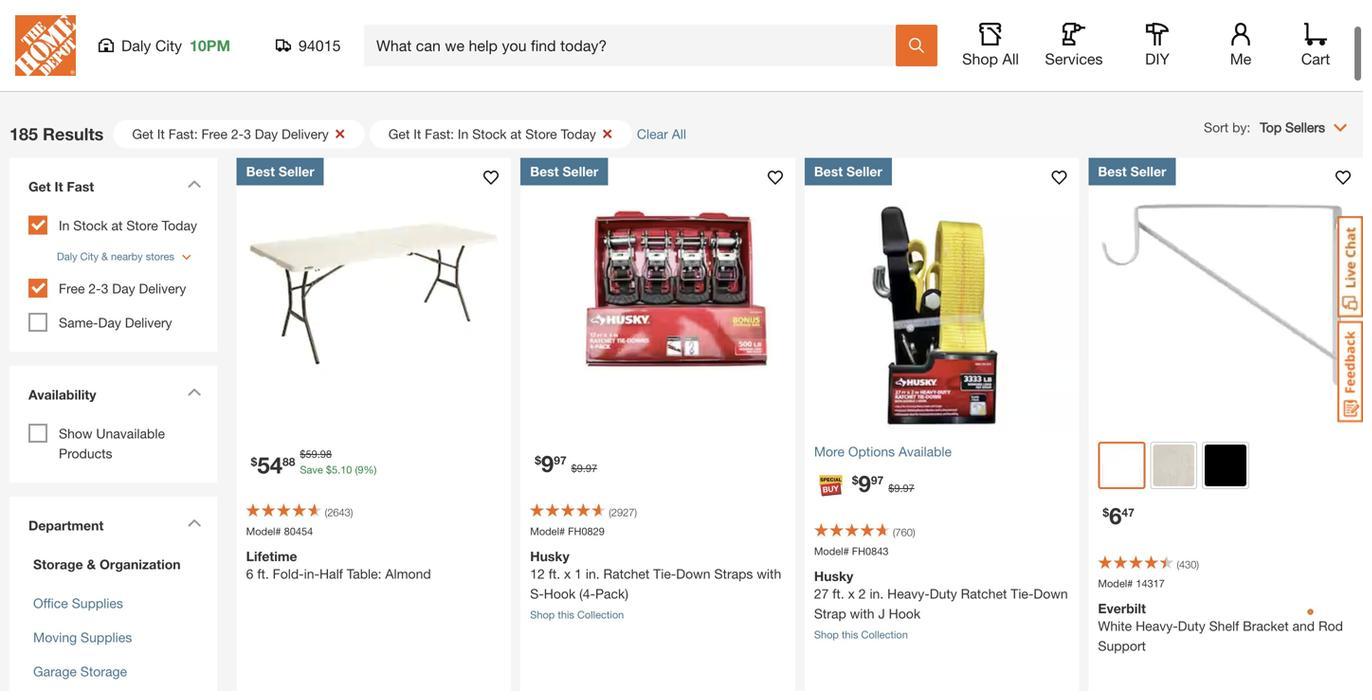 Task type: describe. For each thing, give the bounding box(es) containing it.
pickup 25 in stock at daly city
[[1126, 610, 1263, 647]]

shop for 12 ft. x 1 in. ratchet tie-down straps with s-hook (4-pack)
[[530, 526, 555, 539]]

1 vertical spatial .
[[900, 400, 903, 412]]

best for white heavy-duty shelf bracket and rod support image
[[1099, 81, 1127, 97]]

) for ( 430 )
[[1197, 476, 1200, 488]]

stock inside button
[[473, 43, 507, 59]]

garage
[[33, 581, 77, 597]]

heavy- inside husky 27 ft. x 2 in. heavy-duty ratchet tie-down strap with j hook shop this collection
[[888, 503, 930, 519]]

185 results
[[9, 41, 104, 61]]

80454
[[284, 443, 313, 455]]

office supplies
[[33, 513, 123, 529]]

shelf
[[1210, 536, 1240, 551]]

97
[[903, 400, 915, 412]]

pickup 72 in stock at
[[842, 610, 926, 647]]

daly city link
[[1210, 631, 1263, 647]]

duty inside everbilt white heavy-duty shelf bracket and rod support
[[1179, 536, 1206, 551]]

10pm
[[190, 37, 230, 55]]

430
[[1180, 476, 1197, 488]]

94015
[[299, 37, 341, 55]]

best seller for 12 ft. x 1 in. ratchet tie-down straps with s-hook (4-pack) image
[[530, 81, 599, 97]]

get it fast: in stock at store today
[[389, 43, 596, 59]]

husky for 27
[[815, 486, 854, 502]]

shelving link
[[33, 615, 84, 631]]

heavy- inside everbilt white heavy-duty shelf bracket and rod support
[[1136, 536, 1179, 551]]

best for 12 ft. x 1 in. ratchet tie-down straps with s-hook (4-pack) image
[[530, 81, 559, 97]]

availability link
[[19, 293, 208, 336]]

everbilt
[[1099, 518, 1147, 534]]

fast: for in
[[425, 43, 454, 59]]

moving supplies
[[33, 547, 132, 563]]

this for with
[[842, 546, 859, 558]]

14317
[[1136, 495, 1166, 507]]

office
[[33, 513, 68, 529]]

seller for 12 ft. x 1 in. ratchet tie-down straps with s-hook (4-pack) image
[[563, 81, 599, 97]]

shop all button
[[961, 23, 1021, 68]]

products
[[59, 363, 112, 379]]

stock for 25 in stock
[[1159, 631, 1191, 647]]

3
[[244, 43, 251, 59]]

everbilt white heavy-duty shelf bracket and rod support
[[1099, 518, 1344, 571]]

straps
[[715, 484, 753, 499]]

cart link
[[1296, 23, 1337, 68]]

get for get it fast: free 2-3 day delivery
[[132, 43, 154, 59]]

1 vertical spatial storage
[[80, 581, 127, 597]]

shop this collection link for hook
[[530, 526, 624, 539]]

diy
[[1146, 50, 1170, 68]]

27
[[815, 503, 829, 519]]

results
[[43, 41, 104, 61]]

rod
[[1319, 536, 1344, 551]]

ratchet inside husky 12 ft. x 1 in. ratchet tie-down straps with s-hook (4-pack) shop this collection
[[604, 484, 650, 499]]

at inside pickup 25 in stock at daly city
[[1195, 631, 1206, 647]]

2-
[[231, 43, 244, 59]]

in inside button
[[458, 43, 469, 59]]

options
[[849, 361, 895, 377]]

sort by: top sellers
[[1204, 37, 1326, 52]]

get it fast: free 2-3 day delivery button
[[113, 37, 365, 66]]

1 vertical spatial stock
[[73, 135, 108, 151]]

supplies for office supplies
[[72, 513, 123, 529]]

1 available for pickup image from the left
[[530, 612, 549, 630]]

bracket
[[1243, 536, 1289, 551]]

by:
[[1233, 37, 1251, 52]]

$ 9 . 97
[[889, 400, 915, 412]]

delivery
[[282, 43, 329, 59]]

get for get it fast: in stock at store today
[[389, 43, 410, 59]]

storage & organization
[[33, 474, 181, 490]]

more options available
[[815, 361, 952, 377]]

me button
[[1211, 23, 1272, 68]]

hook inside husky 27 ft. x 2 in. heavy-duty ratchet tie-down strap with j hook shop this collection
[[889, 523, 921, 539]]

show unavailable products
[[59, 343, 165, 379]]

more options available link
[[815, 359, 1070, 379]]

760
[[896, 444, 913, 456]]

city inside pickup 25 in stock at daly city
[[1240, 631, 1263, 647]]

white
[[1099, 536, 1133, 551]]

1 vertical spatial store
[[126, 135, 158, 151]]

support
[[1099, 556, 1147, 571]]

(4-
[[580, 503, 596, 519]]

best seller for white heavy-duty shelf bracket and rod support image
[[1099, 81, 1167, 97]]

save
[[300, 381, 323, 393]]

all
[[1003, 50, 1019, 68]]

department link
[[19, 424, 208, 463]]

available
[[899, 361, 952, 377]]

seller for white heavy-duty shelf bracket and rod support image
[[1131, 81, 1167, 97]]

best for 6 ft. fold-in-half table: almond image
[[246, 81, 275, 97]]

pickup for pickup 25 in stock at daly city
[[1126, 610, 1167, 625]]

cart
[[1302, 50, 1331, 68]]

strap
[[815, 523, 847, 539]]

j
[[879, 523, 886, 539]]

daly city 10pm
[[121, 37, 230, 55]]

59
[[306, 365, 317, 378]]

daly inside pickup 25 in stock at daly city
[[1210, 631, 1236, 647]]

today inside the get it fast: in stock at store today button
[[561, 43, 596, 59]]

garage storage link
[[33, 581, 127, 597]]

6
[[1110, 419, 1122, 447]]

available for pickup image
[[815, 612, 833, 630]]

lifetime link
[[246, 466, 502, 502]]

husky for 12
[[530, 466, 570, 482]]

at inside the get it fast: in stock at store today button
[[511, 43, 522, 59]]

office supplies link
[[33, 513, 123, 529]]

it for get it fast: in stock at store today
[[414, 43, 421, 59]]

0 horizontal spatial city
[[155, 37, 182, 55]]

in for 25
[[1145, 631, 1155, 647]]

storage & organization link
[[28, 472, 199, 492]]

down inside husky 27 ft. x 2 in. heavy-duty ratchet tie-down strap with j hook shop this collection
[[1034, 503, 1069, 519]]

fast: for free
[[169, 43, 198, 59]]

hooks
[[33, 649, 72, 665]]

husky 12 ft. x 1 in. ratchet tie-down straps with s-hook (4-pack) shop this collection
[[530, 466, 782, 539]]

) for ( 760 )
[[913, 444, 916, 456]]

get it fast: free 2-3 day delivery
[[132, 43, 329, 59]]

fh0843
[[852, 463, 889, 475]]



Task type: vqa. For each thing, say whether or not it's contained in the screenshot.
bottom the Shop
yes



Task type: locate. For each thing, give the bounding box(es) containing it.
x inside husky 27 ft. x 2 in. heavy-duty ratchet tie-down strap with j hook shop this collection
[[848, 503, 855, 519]]

x
[[564, 484, 571, 499], [848, 503, 855, 519]]

1 horizontal spatial .
[[900, 400, 903, 412]]

shop this collection link down j
[[815, 546, 908, 558]]

model# up everbilt
[[1099, 495, 1134, 507]]

more
[[815, 361, 845, 377]]

shop this collection link down (4-
[[530, 526, 624, 539]]

1 vertical spatial model#
[[815, 463, 849, 475]]

shop inside button
[[963, 50, 999, 68]]

2 vertical spatial shop
[[815, 546, 839, 558]]

moving
[[33, 547, 77, 563]]

1 horizontal spatial shop
[[815, 546, 839, 558]]

in
[[860, 631, 871, 647], [1145, 631, 1155, 647]]

1 horizontal spatial in.
[[870, 503, 884, 519]]

heavy-
[[888, 503, 930, 519], [1136, 536, 1179, 551]]

1 horizontal spatial get
[[389, 43, 410, 59]]

1 horizontal spatial fast:
[[425, 43, 454, 59]]

model# left fh0843
[[815, 463, 849, 475]]

0 horizontal spatial heavy-
[[888, 503, 930, 519]]

services
[[1046, 50, 1103, 68]]

2 pickup from the left
[[842, 610, 883, 625]]

hook inside husky 12 ft. x 1 in. ratchet tie-down straps with s-hook (4-pack) shop this collection
[[544, 503, 576, 519]]

1 horizontal spatial in
[[458, 43, 469, 59]]

with inside husky 12 ft. x 1 in. ratchet tie-down straps with s-hook (4-pack) shop this collection
[[757, 484, 782, 499]]

hook
[[544, 503, 576, 519], [889, 523, 921, 539]]

2 best from the left
[[530, 81, 559, 97]]

1 pickup from the left
[[558, 610, 599, 625]]

1 vertical spatial collection
[[862, 546, 908, 558]]

2 seller from the left
[[563, 81, 599, 97]]

0 horizontal spatial (
[[893, 444, 896, 456]]

2 horizontal spatial shop
[[963, 50, 999, 68]]

free
[[202, 43, 228, 59]]

live chat image
[[1338, 216, 1364, 318]]

at
[[511, 43, 522, 59], [111, 135, 123, 151], [911, 631, 922, 647], [1195, 631, 1206, 647]]

0 horizontal spatial in
[[59, 135, 70, 151]]

0 vertical spatial in.
[[586, 484, 600, 499]]

stock
[[473, 43, 507, 59], [73, 135, 108, 151]]

diy button
[[1128, 23, 1188, 68]]

with left j
[[850, 523, 875, 539]]

ft. inside husky 27 ft. x 2 in. heavy-duty ratchet tie-down strap with j hook shop this collection
[[833, 503, 845, 519]]

0 horizontal spatial x
[[564, 484, 571, 499]]

in. for j
[[870, 503, 884, 519]]

1
[[575, 484, 582, 499]]

ft.
[[549, 484, 561, 499], [833, 503, 845, 519]]

shop inside husky 12 ft. x 1 in. ratchet tie-down straps with s-hook (4-pack) shop this collection
[[530, 526, 555, 539]]

0 vertical spatial ratchet
[[604, 484, 650, 499]]

model# up lifetime on the left of the page
[[246, 443, 281, 455]]

pickup for pickup 72 in stock at
[[842, 610, 883, 625]]

store inside button
[[526, 43, 557, 59]]

x for 1
[[564, 484, 571, 499]]

0 vertical spatial shop
[[963, 50, 999, 68]]

0 horizontal spatial husky
[[530, 466, 570, 482]]

with inside husky 27 ft. x 2 in. heavy-duty ratchet tie-down strap with j hook shop this collection
[[850, 523, 875, 539]]

2 horizontal spatial model#
[[1099, 495, 1134, 507]]

1 vertical spatial this
[[842, 546, 859, 558]]

model# 80454
[[246, 443, 313, 455]]

down
[[676, 484, 711, 499], [1034, 503, 1069, 519]]

stock right 72
[[874, 631, 907, 647]]

husky
[[530, 466, 570, 482], [815, 486, 854, 502]]

)
[[913, 444, 916, 456], [1197, 476, 1200, 488]]

best
[[246, 81, 275, 97], [530, 81, 559, 97], [815, 81, 843, 97], [1099, 81, 1127, 97]]

What can we help you find today? search field
[[377, 26, 895, 65]]

1 horizontal spatial stock
[[1159, 631, 1191, 647]]

in. for (4-
[[586, 484, 600, 499]]

store
[[526, 43, 557, 59], [126, 135, 158, 151]]

pickup for pickup
[[558, 610, 599, 625]]

0 horizontal spatial it
[[157, 43, 165, 59]]

best seller for 6 ft. fold-in-half table: almond image
[[246, 81, 315, 97]]

ft. right 27
[[833, 503, 845, 519]]

it
[[157, 43, 165, 59], [414, 43, 421, 59]]

it inside the get it fast: in stock at store today button
[[414, 43, 421, 59]]

in
[[458, 43, 469, 59], [59, 135, 70, 151]]

0 horizontal spatial get
[[132, 43, 154, 59]]

in for 72
[[860, 631, 871, 647]]

( for 760
[[893, 444, 896, 456]]

12
[[530, 484, 545, 499]]

unavailable
[[96, 343, 165, 359]]

12 ft. x 1 in. ratchet tie-down straps with s-hook (4-pack) image
[[521, 75, 796, 350]]

0 horizontal spatial tie-
[[654, 484, 676, 499]]

heavy- down everbilt
[[1136, 536, 1179, 551]]

1 horizontal spatial ratchet
[[961, 503, 1008, 519]]

1 in from the left
[[860, 631, 871, 647]]

city
[[155, 37, 182, 55], [1240, 631, 1263, 647]]

0 horizontal spatial store
[[126, 135, 158, 151]]

s-
[[530, 503, 544, 519]]

in inside pickup 72 in stock at
[[860, 631, 871, 647]]

supplies up garage storage link
[[81, 547, 132, 563]]

get right 94015
[[389, 43, 410, 59]]

x left 1
[[564, 484, 571, 499]]

25
[[1126, 631, 1141, 647]]

9
[[895, 400, 900, 412]]

husky inside husky 27 ft. x 2 in. heavy-duty ratchet tie-down strap with j hook shop this collection
[[815, 486, 854, 502]]

1 horizontal spatial city
[[1240, 631, 1263, 647]]

stock inside pickup 72 in stock at
[[874, 631, 907, 647]]

ft. inside husky 12 ft. x 1 in. ratchet tie-down straps with s-hook (4-pack) shop this collection
[[549, 484, 561, 499]]

0 horizontal spatial shop this collection link
[[530, 526, 624, 539]]

shop down s-
[[530, 526, 555, 539]]

down left everbilt
[[1034, 503, 1069, 519]]

1 horizontal spatial daly
[[1210, 631, 1236, 647]]

seller for 27 ft. x 2 in. heavy-duty ratchet tie-down strap with j hook "image"
[[847, 81, 883, 97]]

( 430 )
[[1177, 476, 1200, 488]]

1 stock from the left
[[874, 631, 907, 647]]

ft. for 12
[[549, 484, 561, 499]]

in. right the "2"
[[870, 503, 884, 519]]

2 stock from the left
[[1159, 631, 1191, 647]]

duty left the shelf
[[1179, 536, 1206, 551]]

72
[[842, 631, 857, 647]]

0 horizontal spatial duty
[[930, 503, 958, 519]]

0 horizontal spatial stock
[[73, 135, 108, 151]]

x inside husky 12 ft. x 1 in. ratchet tie-down straps with s-hook (4-pack) shop this collection
[[564, 484, 571, 499]]

with
[[757, 484, 782, 499], [850, 523, 875, 539]]

shelving
[[33, 615, 84, 631]]

0 vertical spatial )
[[913, 444, 916, 456]]

. right $
[[900, 400, 903, 412]]

x left the "2"
[[848, 503, 855, 519]]

daly
[[121, 37, 151, 55], [1210, 631, 1236, 647]]

shop all
[[963, 50, 1019, 68]]

0 horizontal spatial pickup
[[558, 610, 599, 625]]

2 fast: from the left
[[425, 43, 454, 59]]

0 vertical spatial x
[[564, 484, 571, 499]]

show unavailable products link
[[59, 343, 165, 379]]

.
[[317, 365, 320, 378], [900, 400, 903, 412]]

duty
[[930, 503, 958, 519], [1179, 536, 1206, 551]]

at inside pickup 72 in stock at
[[911, 631, 922, 647]]

tie-
[[654, 484, 676, 499], [1011, 503, 1034, 519]]

0 vertical spatial collection
[[578, 526, 624, 539]]

0 vertical spatial daly
[[121, 37, 151, 55]]

1 horizontal spatial tie-
[[1011, 503, 1034, 519]]

1 horizontal spatial stock
[[473, 43, 507, 59]]

this inside husky 27 ft. x 2 in. heavy-duty ratchet tie-down strap with j hook shop this collection
[[842, 546, 859, 558]]

sellers
[[1286, 37, 1326, 52]]

1 horizontal spatial husky
[[815, 486, 854, 502]]

1 vertical spatial shop this collection link
[[815, 546, 908, 558]]

1 vertical spatial heavy-
[[1136, 536, 1179, 551]]

1 seller from the left
[[279, 81, 315, 97]]

3 best from the left
[[815, 81, 843, 97]]

2 vertical spatial model#
[[1099, 495, 1134, 507]]

1 horizontal spatial this
[[842, 546, 859, 558]]

hook right j
[[889, 523, 921, 539]]

. inside 59 . 98 save
[[317, 365, 320, 378]]

this for hook
[[558, 526, 575, 539]]

1 vertical spatial ratchet
[[961, 503, 1008, 519]]

storage left & on the left bottom
[[33, 474, 83, 490]]

fast:
[[169, 43, 198, 59], [425, 43, 454, 59]]

services button
[[1044, 23, 1105, 68]]

0 vertical spatial stock
[[473, 43, 507, 59]]

stock right 25
[[1159, 631, 1191, 647]]

) down '97'
[[913, 444, 916, 456]]

0 vertical spatial storage
[[33, 474, 83, 490]]

2 it from the left
[[414, 43, 421, 59]]

me
[[1231, 50, 1252, 68]]

in stock at store today link
[[59, 135, 197, 151]]

1 horizontal spatial pickup
[[842, 610, 883, 625]]

0 vertical spatial ft.
[[549, 484, 561, 499]]

available for pickup image
[[530, 612, 549, 630], [1099, 612, 1118, 630]]

stock
[[874, 631, 907, 647], [1159, 631, 1191, 647]]

0 horizontal spatial down
[[676, 484, 711, 499]]

2 in from the left
[[1145, 631, 1155, 647]]

white heavy-duty shelf bracket and rod support image
[[1089, 75, 1364, 350]]

1 get from the left
[[132, 43, 154, 59]]

collection
[[578, 526, 624, 539], [862, 546, 908, 558]]

supplies
[[72, 513, 123, 529], [81, 547, 132, 563]]

1 best seller from the left
[[246, 81, 315, 97]]

1 vertical spatial in
[[59, 135, 70, 151]]

and
[[1293, 536, 1316, 551]]

94015 button
[[276, 36, 341, 55]]

4 best seller from the left
[[1099, 81, 1167, 97]]

show
[[59, 343, 92, 359]]

x for 2
[[848, 503, 855, 519]]

duty inside husky 27 ft. x 2 in. heavy-duty ratchet tie-down strap with j hook shop this collection
[[930, 503, 958, 519]]

1 vertical spatial )
[[1197, 476, 1200, 488]]

get inside the get it fast: in stock at store today button
[[389, 43, 410, 59]]

daly right 25
[[1210, 631, 1236, 647]]

1 vertical spatial x
[[848, 503, 855, 519]]

2 horizontal spatial pickup
[[1126, 610, 1167, 625]]

stock inside pickup 25 in stock at daly city
[[1159, 631, 1191, 647]]

59 . 98 save
[[300, 365, 332, 393]]

( 760 )
[[893, 444, 916, 456]]

stock for 72 in stock
[[874, 631, 907, 647]]

model# for model# 14317
[[1099, 495, 1134, 507]]

shop
[[963, 50, 999, 68], [530, 526, 555, 539], [815, 546, 839, 558]]

0 horizontal spatial collection
[[578, 526, 624, 539]]

2 get from the left
[[389, 43, 410, 59]]

1 vertical spatial hook
[[889, 523, 921, 539]]

ft. for 27
[[833, 503, 845, 519]]

&
[[87, 474, 96, 490]]

in stock at store today
[[59, 135, 197, 151]]

0 vertical spatial .
[[317, 365, 320, 378]]

1 it from the left
[[157, 43, 165, 59]]

husky up 27
[[815, 486, 854, 502]]

0 horizontal spatial with
[[757, 484, 782, 499]]

best seller for 27 ft. x 2 in. heavy-duty ratchet tie-down strap with j hook "image"
[[815, 81, 883, 97]]

model# fh0843
[[815, 463, 889, 475]]

1 vertical spatial in.
[[870, 503, 884, 519]]

0 horizontal spatial hook
[[544, 503, 576, 519]]

0 vertical spatial model#
[[246, 443, 281, 455]]

) up everbilt white heavy-duty shelf bracket and rod support
[[1197, 476, 1200, 488]]

shop left all
[[963, 50, 999, 68]]

4 seller from the left
[[1131, 81, 1167, 97]]

1 vertical spatial duty
[[1179, 536, 1206, 551]]

1 horizontal spatial ft.
[[833, 503, 845, 519]]

0 vertical spatial (
[[893, 444, 896, 456]]

in right 72
[[860, 631, 871, 647]]

shop down strap
[[815, 546, 839, 558]]

1 horizontal spatial hook
[[889, 523, 921, 539]]

shop this collection link for with
[[815, 546, 908, 558]]

department
[[28, 435, 104, 451]]

0 horizontal spatial daly
[[121, 37, 151, 55]]

$
[[889, 400, 895, 412]]

1 vertical spatial tie-
[[1011, 503, 1034, 519]]

this inside husky 12 ft. x 1 in. ratchet tie-down straps with s-hook (4-pack) shop this collection
[[558, 526, 575, 539]]

0 horizontal spatial )
[[913, 444, 916, 456]]

garage storage
[[33, 581, 127, 597]]

0 horizontal spatial .
[[317, 365, 320, 378]]

tie- inside husky 27 ft. x 2 in. heavy-duty ratchet tie-down strap with j hook shop this collection
[[1011, 503, 1034, 519]]

husky up 12
[[530, 466, 570, 482]]

day
[[255, 43, 278, 59]]

0 vertical spatial husky
[[530, 466, 570, 482]]

daly right results at the left
[[121, 37, 151, 55]]

4 best from the left
[[1099, 81, 1127, 97]]

0 vertical spatial duty
[[930, 503, 958, 519]]

0 vertical spatial store
[[526, 43, 557, 59]]

2 best seller from the left
[[530, 81, 599, 97]]

collection down j
[[862, 546, 908, 558]]

supplies for moving supplies
[[81, 547, 132, 563]]

1 vertical spatial shop
[[530, 526, 555, 539]]

in. right 1
[[586, 484, 600, 499]]

the home depot logo image
[[15, 15, 76, 76]]

0 vertical spatial hook
[[544, 503, 576, 519]]

collection for (4-
[[578, 526, 624, 539]]

storage down moving supplies
[[80, 581, 127, 597]]

hook down 1
[[544, 503, 576, 519]]

husky 27 ft. x 2 in. heavy-duty ratchet tie-down strap with j hook shop this collection
[[815, 486, 1069, 558]]

1 horizontal spatial it
[[414, 43, 421, 59]]

down left straps
[[676, 484, 711, 499]]

collection inside husky 27 ft. x 2 in. heavy-duty ratchet tie-down strap with j hook shop this collection
[[862, 546, 908, 558]]

0 vertical spatial in
[[458, 43, 469, 59]]

in right 25
[[1145, 631, 1155, 647]]

get it fast: in stock at store today button
[[370, 37, 632, 66]]

1 vertical spatial husky
[[815, 486, 854, 502]]

sort
[[1204, 37, 1229, 52]]

( for 430
[[1177, 476, 1180, 488]]

1 vertical spatial ft.
[[833, 503, 845, 519]]

27 ft. x 2 in. heavy-duty ratchet tie-down strap with j hook image
[[805, 75, 1080, 350]]

in inside pickup 25 in stock at daly city
[[1145, 631, 1155, 647]]

185
[[9, 41, 38, 61]]

0 vertical spatial down
[[676, 484, 711, 499]]

3 pickup from the left
[[1126, 610, 1167, 625]]

0 horizontal spatial fast:
[[169, 43, 198, 59]]

ft. right 12
[[549, 484, 561, 499]]

down inside husky 12 ft. x 1 in. ratchet tie-down straps with s-hook (4-pack) shop this collection
[[676, 484, 711, 499]]

ratchet inside husky 27 ft. x 2 in. heavy-duty ratchet tie-down strap with j hook shop this collection
[[961, 503, 1008, 519]]

1 horizontal spatial collection
[[862, 546, 908, 558]]

in. inside husky 27 ft. x 2 in. heavy-duty ratchet tie-down strap with j hook shop this collection
[[870, 503, 884, 519]]

1 horizontal spatial duty
[[1179, 536, 1206, 551]]

supplies up moving supplies
[[72, 513, 123, 529]]

0 horizontal spatial ft.
[[549, 484, 561, 499]]

collection inside husky 12 ft. x 1 in. ratchet tie-down straps with s-hook (4-pack) shop this collection
[[578, 526, 624, 539]]

0 horizontal spatial shop
[[530, 526, 555, 539]]

it inside the get it fast: free 2-3 day delivery button
[[157, 43, 165, 59]]

pickup inside pickup 72 in stock at
[[842, 610, 883, 625]]

3 best seller from the left
[[815, 81, 883, 97]]

heavy- right the "2"
[[888, 503, 930, 519]]

in.
[[586, 484, 600, 499], [870, 503, 884, 519]]

get inside the get it fast: free 2-3 day delivery button
[[132, 43, 154, 59]]

it for get it fast: free 2-3 day delivery
[[157, 43, 165, 59]]

shop inside husky 27 ft. x 2 in. heavy-duty ratchet tie-down strap with j hook shop this collection
[[815, 546, 839, 558]]

1 best from the left
[[246, 81, 275, 97]]

shop for 27 ft. x 2 in. heavy-duty ratchet tie-down strap with j hook
[[815, 546, 839, 558]]

duty right the "2"
[[930, 503, 958, 519]]

2
[[859, 503, 866, 519]]

6 ft. fold-in-half table: almond image
[[237, 75, 511, 350]]

1 fast: from the left
[[169, 43, 198, 59]]

3 seller from the left
[[847, 81, 883, 97]]

collection down pack)
[[578, 526, 624, 539]]

get left 10pm
[[132, 43, 154, 59]]

0 vertical spatial tie-
[[654, 484, 676, 499]]

this
[[558, 526, 575, 539], [842, 546, 859, 558]]

tie- inside husky 12 ft. x 1 in. ratchet tie-down straps with s-hook (4-pack) shop this collection
[[654, 484, 676, 499]]

model# for model# fh0843
[[815, 463, 849, 475]]

1 horizontal spatial heavy-
[[1136, 536, 1179, 551]]

pack)
[[596, 503, 629, 519]]

1 horizontal spatial )
[[1197, 476, 1200, 488]]

feedback link image
[[1338, 321, 1364, 423]]

shop this collection link
[[530, 526, 624, 539], [815, 546, 908, 558]]

pickup inside pickup 25 in stock at daly city
[[1126, 610, 1167, 625]]

0 horizontal spatial today
[[162, 135, 197, 151]]

0 horizontal spatial in
[[860, 631, 871, 647]]

top
[[1261, 37, 1282, 52]]

0 horizontal spatial in.
[[586, 484, 600, 499]]

98
[[320, 365, 332, 378]]

lifetime
[[246, 466, 297, 482]]

collection for j
[[862, 546, 908, 558]]

0 horizontal spatial ratchet
[[604, 484, 650, 499]]

model# for model# 80454
[[246, 443, 281, 455]]

best for 27 ft. x 2 in. heavy-duty ratchet tie-down strap with j hook "image"
[[815, 81, 843, 97]]

in. inside husky 12 ft. x 1 in. ratchet tie-down straps with s-hook (4-pack) shop this collection
[[586, 484, 600, 499]]

0 vertical spatial with
[[757, 484, 782, 499]]

0 horizontal spatial model#
[[246, 443, 281, 455]]

husky inside husky 12 ft. x 1 in. ratchet tie-down straps with s-hook (4-pack) shop this collection
[[530, 466, 570, 482]]

(
[[893, 444, 896, 456], [1177, 476, 1180, 488]]

1 vertical spatial down
[[1034, 503, 1069, 519]]

seller for 6 ft. fold-in-half table: almond image
[[279, 81, 315, 97]]

with right straps
[[757, 484, 782, 499]]

1 vertical spatial today
[[162, 135, 197, 151]]

2 available for pickup image from the left
[[1099, 612, 1118, 630]]

hooks link
[[33, 649, 72, 665]]

0 vertical spatial today
[[561, 43, 596, 59]]

. up save in the left of the page
[[317, 365, 320, 378]]

1 vertical spatial daly
[[1210, 631, 1236, 647]]



